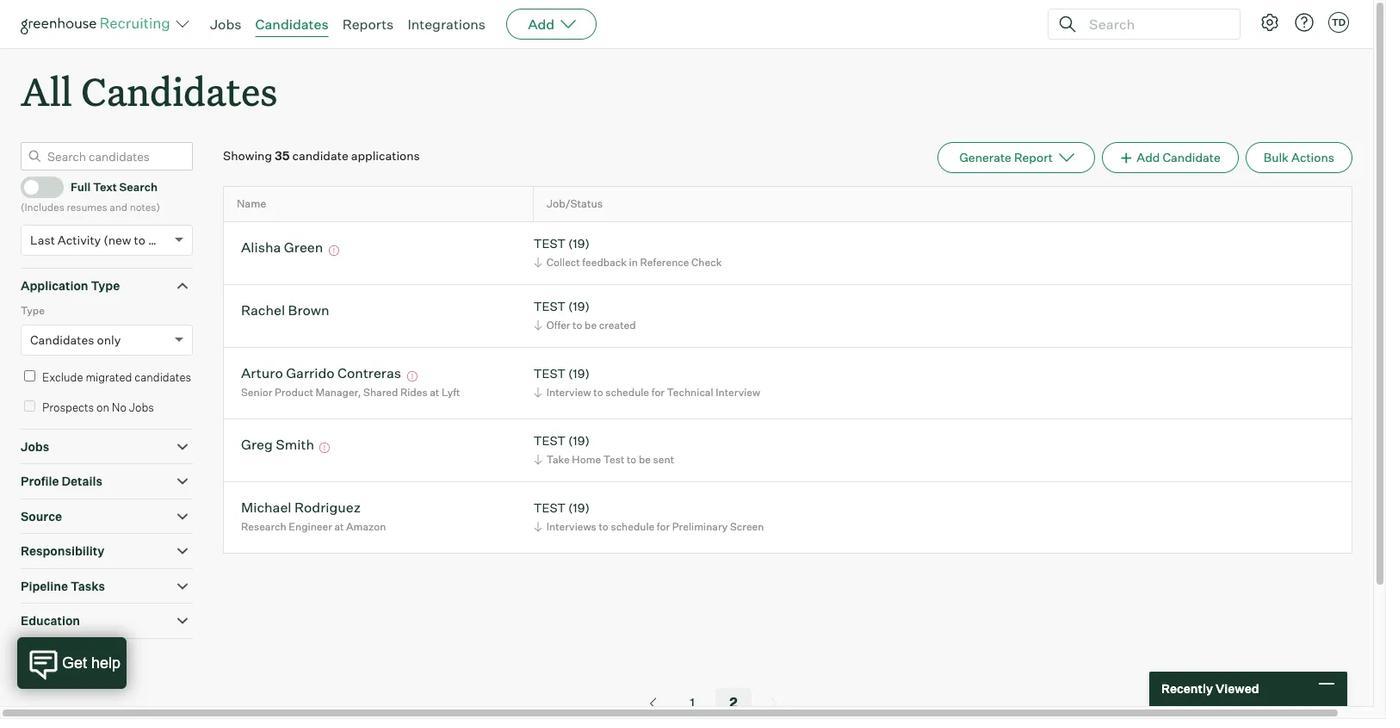 Task type: vqa. For each thing, say whether or not it's contained in the screenshot.
left Interview
yes



Task type: locate. For each thing, give the bounding box(es) containing it.
(19) up the offer to be created link
[[568, 299, 590, 313]]

to for (new
[[134, 232, 145, 247]]

showing
[[223, 148, 272, 163]]

for
[[652, 386, 665, 399], [657, 520, 670, 533]]

applications
[[351, 148, 420, 163]]

interview right technical
[[716, 386, 761, 399]]

test down offer
[[534, 366, 566, 380]]

test (19) offer to be created
[[534, 299, 636, 332]]

exclude
[[42, 370, 83, 384]]

candidates inside type element
[[30, 332, 94, 347]]

add candidate link
[[1102, 142, 1239, 173]]

jobs right no
[[129, 401, 154, 414]]

to up test (19) take home test to be sent
[[594, 386, 603, 399]]

to inside test (19) interview to schedule for technical interview
[[594, 386, 603, 399]]

senior
[[241, 386, 273, 399]]

rachel brown link
[[241, 301, 330, 321]]

to for interviews
[[599, 520, 609, 533]]

engineer
[[289, 520, 332, 533]]

contreras
[[338, 364, 401, 381]]

1 vertical spatial for
[[657, 520, 670, 533]]

name
[[237, 197, 266, 210]]

lyft
[[442, 386, 460, 399]]

test inside test (19) collect feedback in reference check
[[534, 236, 566, 250]]

type element
[[21, 302, 193, 367]]

test inside "test (19) interviews to schedule for preliminary screen"
[[534, 500, 566, 515]]

4 test from the top
[[534, 433, 566, 448]]

bulk actions link
[[1246, 142, 1353, 173]]

test up collect
[[534, 236, 566, 250]]

candidates only option
[[30, 332, 121, 347]]

1 vertical spatial at
[[335, 520, 344, 533]]

showing 35 candidate applications
[[223, 148, 420, 163]]

last activity (new to old) option
[[30, 232, 170, 247]]

to right interviews
[[599, 520, 609, 533]]

0 vertical spatial type
[[91, 278, 120, 293]]

michael rodriguez research engineer at amazon
[[241, 498, 386, 533]]

(19) up 'home'
[[568, 433, 590, 448]]

greg smith link
[[241, 436, 314, 455]]

0 horizontal spatial add
[[528, 16, 555, 33]]

green
[[284, 238, 323, 256]]

add
[[528, 16, 555, 33], [1137, 150, 1160, 165]]

to inside "test (19) interviews to schedule for preliminary screen"
[[599, 520, 609, 533]]

resumes
[[67, 201, 107, 214]]

3 (19) from the top
[[568, 366, 590, 380]]

0 vertical spatial be
[[585, 319, 597, 332]]

1 vertical spatial schedule
[[611, 520, 655, 533]]

add inside 'popup button'
[[528, 16, 555, 33]]

interview up test (19) take home test to be sent
[[547, 386, 591, 399]]

rachel
[[241, 301, 285, 318]]

to inside test (19) offer to be created
[[573, 319, 583, 332]]

3 test from the top
[[534, 366, 566, 380]]

0 vertical spatial add
[[528, 16, 555, 33]]

at left the lyft
[[430, 386, 439, 399]]

candidates down jobs link
[[81, 65, 278, 116]]

0 horizontal spatial type
[[21, 304, 45, 317]]

job/status
[[547, 197, 603, 210]]

0 vertical spatial jobs
[[210, 16, 242, 33]]

actions
[[1292, 150, 1335, 165]]

schedule right interviews
[[611, 520, 655, 533]]

candidate
[[292, 148, 349, 163]]

1 vertical spatial type
[[21, 304, 45, 317]]

1 (19) from the top
[[568, 236, 590, 250]]

recently viewed
[[1162, 681, 1260, 696]]

at inside 'michael rodriguez research engineer at amazon'
[[335, 520, 344, 533]]

interviews to schedule for preliminary screen link
[[531, 519, 769, 535]]

(19) up interviews
[[568, 500, 590, 515]]

to left old)
[[134, 232, 145, 247]]

collect
[[547, 256, 580, 269]]

(19) inside test (19) take home test to be sent
[[568, 433, 590, 448]]

only
[[97, 332, 121, 347]]

to right test
[[627, 453, 637, 466]]

(19) down the offer to be created link
[[568, 366, 590, 380]]

1 horizontal spatial jobs
[[129, 401, 154, 414]]

for left "preliminary"
[[657, 520, 670, 533]]

0 horizontal spatial interview
[[547, 386, 591, 399]]

rodriguez
[[295, 498, 361, 516]]

5 test from the top
[[534, 500, 566, 515]]

jobs left candidates link
[[210, 16, 242, 33]]

be inside test (19) offer to be created
[[585, 319, 597, 332]]

1 vertical spatial jobs
[[129, 401, 154, 414]]

1 interview from the left
[[547, 386, 591, 399]]

screen
[[730, 520, 764, 533]]

smith
[[276, 436, 314, 453]]

test up interviews
[[534, 500, 566, 515]]

2 vertical spatial jobs
[[21, 439, 49, 454]]

type down application
[[21, 304, 45, 317]]

(19)
[[568, 236, 590, 250], [568, 299, 590, 313], [568, 366, 590, 380], [568, 433, 590, 448], [568, 500, 590, 515]]

candidates for candidates only
[[30, 332, 94, 347]]

type down last activity (new to old) option
[[91, 278, 120, 293]]

0 vertical spatial schedule
[[606, 386, 649, 399]]

for inside "test (19) interviews to schedule for preliminary screen"
[[657, 520, 670, 533]]

1 vertical spatial be
[[639, 453, 651, 466]]

for for test (19) interview to schedule for technical interview
[[652, 386, 665, 399]]

last activity (new to old)
[[30, 232, 170, 247]]

0 horizontal spatial at
[[335, 520, 344, 533]]

add for add candidate
[[1137, 150, 1160, 165]]

feedback
[[583, 256, 627, 269]]

schedule up test (19) take home test to be sent
[[606, 386, 649, 399]]

brown
[[288, 301, 330, 318]]

pagination navigation
[[21, 688, 1387, 719]]

details
[[61, 474, 102, 488]]

schedule inside "test (19) interviews to schedule for preliminary screen"
[[611, 520, 655, 533]]

arturo garrido contreras link
[[241, 364, 401, 384]]

search
[[119, 180, 158, 194]]

1 horizontal spatial add
[[1137, 150, 1160, 165]]

candidates for candidates
[[255, 16, 329, 33]]

test for alisha green
[[534, 236, 566, 250]]

2 test from the top
[[534, 299, 566, 313]]

Prospects on No Jobs checkbox
[[24, 401, 35, 412]]

(19) for alisha green
[[568, 236, 590, 250]]

for left technical
[[652, 386, 665, 399]]

at down rodriguez
[[335, 520, 344, 533]]

test
[[604, 453, 625, 466]]

collect feedback in reference check link
[[531, 254, 726, 271]]

(19) up collect
[[568, 236, 590, 250]]

generate report
[[960, 150, 1053, 165]]

source
[[21, 509, 62, 523]]

2 vertical spatial candidates
[[30, 332, 94, 347]]

configure image
[[1260, 12, 1281, 33]]

2 (19) from the top
[[568, 299, 590, 313]]

0 horizontal spatial be
[[585, 319, 597, 332]]

all candidates
[[21, 65, 278, 116]]

generate report button
[[938, 142, 1096, 173]]

jobs
[[210, 16, 242, 33], [129, 401, 154, 414], [21, 439, 49, 454]]

to for offer
[[573, 319, 583, 332]]

schedule inside test (19) interview to schedule for technical interview
[[606, 386, 649, 399]]

preliminary
[[672, 520, 728, 533]]

1 test from the top
[[534, 236, 566, 250]]

candidates
[[255, 16, 329, 33], [81, 65, 278, 116], [30, 332, 94, 347]]

candidates right jobs link
[[255, 16, 329, 33]]

1 vertical spatial add
[[1137, 150, 1160, 165]]

prospects
[[42, 401, 94, 414]]

1 vertical spatial candidates
[[81, 65, 278, 116]]

2 horizontal spatial jobs
[[210, 16, 242, 33]]

education
[[21, 613, 80, 628]]

candidates up exclude
[[30, 332, 94, 347]]

test up offer
[[534, 299, 566, 313]]

test up take
[[534, 433, 566, 448]]

test inside test (19) take home test to be sent
[[534, 433, 566, 448]]

and
[[110, 201, 127, 214]]

tasks
[[71, 579, 105, 593]]

td button
[[1329, 12, 1350, 33]]

1 horizontal spatial be
[[639, 453, 651, 466]]

4 (19) from the top
[[568, 433, 590, 448]]

5 (19) from the top
[[568, 500, 590, 515]]

greg
[[241, 436, 273, 453]]

be
[[585, 319, 597, 332], [639, 453, 651, 466]]

0 horizontal spatial jobs
[[21, 439, 49, 454]]

(19) inside test (19) collect feedback in reference check
[[568, 236, 590, 250]]

to
[[134, 232, 145, 247], [573, 319, 583, 332], [594, 386, 603, 399], [627, 453, 637, 466], [599, 520, 609, 533]]

jobs up profile
[[21, 439, 49, 454]]

alisha
[[241, 238, 281, 256]]

reference
[[640, 256, 689, 269]]

0 vertical spatial for
[[652, 386, 665, 399]]

(19) inside "test (19) interviews to schedule for preliminary screen"
[[568, 500, 590, 515]]

test for greg smith
[[534, 433, 566, 448]]

greg smith has been in take home test for more than 7 days image
[[317, 442, 333, 453]]

to right offer
[[573, 319, 583, 332]]

schedule
[[606, 386, 649, 399], [611, 520, 655, 533]]

be left sent
[[639, 453, 651, 466]]

1 horizontal spatial interview
[[716, 386, 761, 399]]

be left created
[[585, 319, 597, 332]]

add for add
[[528, 16, 555, 33]]

0 vertical spatial candidates
[[255, 16, 329, 33]]

0 vertical spatial at
[[430, 386, 439, 399]]

manager,
[[316, 386, 361, 399]]

(19) inside test (19) offer to be created
[[568, 299, 590, 313]]

candidates only
[[30, 332, 121, 347]]

for inside test (19) interview to schedule for technical interview
[[652, 386, 665, 399]]

add candidate
[[1137, 150, 1221, 165]]

2
[[729, 694, 738, 711]]

activity
[[58, 232, 101, 247]]

(new
[[104, 232, 131, 247]]

(19) for michael rodriguez
[[568, 500, 590, 515]]



Task type: describe. For each thing, give the bounding box(es) containing it.
to inside test (19) take home test to be sent
[[627, 453, 637, 466]]

check
[[692, 256, 722, 269]]

td button
[[1325, 9, 1353, 36]]

bulk actions
[[1264, 150, 1335, 165]]

alisha green has been in reference check for more than 10 days image
[[326, 245, 342, 256]]

test (19) collect feedback in reference check
[[534, 236, 722, 269]]

(19) for greg smith
[[568, 433, 590, 448]]

text
[[93, 180, 117, 194]]

michael rodriguez link
[[241, 498, 361, 518]]

bulk
[[1264, 150, 1289, 165]]

td
[[1332, 16, 1346, 28]]

in
[[629, 256, 638, 269]]

candidates link
[[255, 16, 329, 33]]

greenhouse recruiting image
[[21, 14, 176, 34]]

filters
[[81, 656, 116, 671]]

1
[[690, 694, 695, 711]]

1 link
[[676, 688, 709, 719]]

test (19) interview to schedule for technical interview
[[534, 366, 761, 399]]

offer to be created link
[[531, 317, 640, 333]]

test inside test (19) offer to be created
[[534, 299, 566, 313]]

profile details
[[21, 474, 102, 488]]

page 2 element
[[716, 688, 752, 719]]

add button
[[507, 9, 597, 40]]

take home test to be sent link
[[531, 451, 679, 468]]

old)
[[148, 232, 170, 247]]

Search text field
[[1085, 12, 1225, 37]]

responsibility
[[21, 544, 104, 558]]

integrations
[[408, 16, 486, 33]]

Search candidates field
[[21, 142, 193, 171]]

exclude migrated candidates
[[42, 370, 191, 384]]

full text search (includes resumes and notes)
[[21, 180, 160, 214]]

alisha green link
[[241, 238, 323, 258]]

viewed
[[1216, 681, 1260, 696]]

pipeline
[[21, 579, 68, 593]]

candidate
[[1163, 150, 1221, 165]]

application type
[[21, 278, 120, 293]]

schedule for test (19) interview to schedule for technical interview
[[606, 386, 649, 399]]

prospects on no jobs
[[42, 401, 154, 414]]

rides
[[400, 386, 428, 399]]

interview to schedule for technical interview link
[[531, 384, 765, 401]]

senior product manager, shared rides at lyft
[[241, 386, 460, 399]]

rachel brown
[[241, 301, 330, 318]]

recently
[[1162, 681, 1214, 696]]

application
[[21, 278, 88, 293]]

be inside test (19) take home test to be sent
[[639, 453, 651, 466]]

reports link
[[342, 16, 394, 33]]

generate
[[960, 150, 1012, 165]]

report
[[1015, 150, 1053, 165]]

checkmark image
[[28, 180, 41, 192]]

on
[[96, 401, 109, 414]]

candidate reports are now available! apply filters and select "view in app" element
[[938, 142, 1096, 173]]

product
[[275, 386, 313, 399]]

all
[[21, 65, 72, 116]]

Exclude migrated candidates checkbox
[[24, 370, 35, 381]]

2 interview from the left
[[716, 386, 761, 399]]

to for interview
[[594, 386, 603, 399]]

last
[[30, 232, 55, 247]]

candidates
[[135, 370, 191, 384]]

1 horizontal spatial type
[[91, 278, 120, 293]]

test inside test (19) interview to schedule for technical interview
[[534, 366, 566, 380]]

(19) inside test (19) interview to schedule for technical interview
[[568, 366, 590, 380]]

reports
[[342, 16, 394, 33]]

test (19) interviews to schedule for preliminary screen
[[534, 500, 764, 533]]

profile
[[21, 474, 59, 488]]

(includes
[[21, 201, 64, 214]]

greg smith
[[241, 436, 314, 453]]

arturo
[[241, 364, 283, 381]]

michael
[[241, 498, 292, 516]]

created
[[599, 319, 636, 332]]

take
[[547, 453, 570, 466]]

integrations link
[[408, 16, 486, 33]]

reset
[[47, 656, 78, 671]]

test for michael rodriguez
[[534, 500, 566, 515]]

technical
[[667, 386, 714, 399]]

shared
[[363, 386, 398, 399]]

for for test (19) interviews to schedule for preliminary screen
[[657, 520, 670, 533]]

pipeline tasks
[[21, 579, 105, 593]]

no
[[112, 401, 127, 414]]

sent
[[653, 453, 674, 466]]

reset filters button
[[21, 647, 124, 679]]

schedule for test (19) interviews to schedule for preliminary screen
[[611, 520, 655, 533]]

jobs link
[[210, 16, 242, 33]]

alisha green
[[241, 238, 323, 256]]

home
[[572, 453, 601, 466]]

migrated
[[86, 370, 132, 384]]

arturo garrido contreras has been in technical interview for more than 14 days image
[[404, 371, 420, 381]]

1 horizontal spatial at
[[430, 386, 439, 399]]

full
[[71, 180, 91, 194]]



